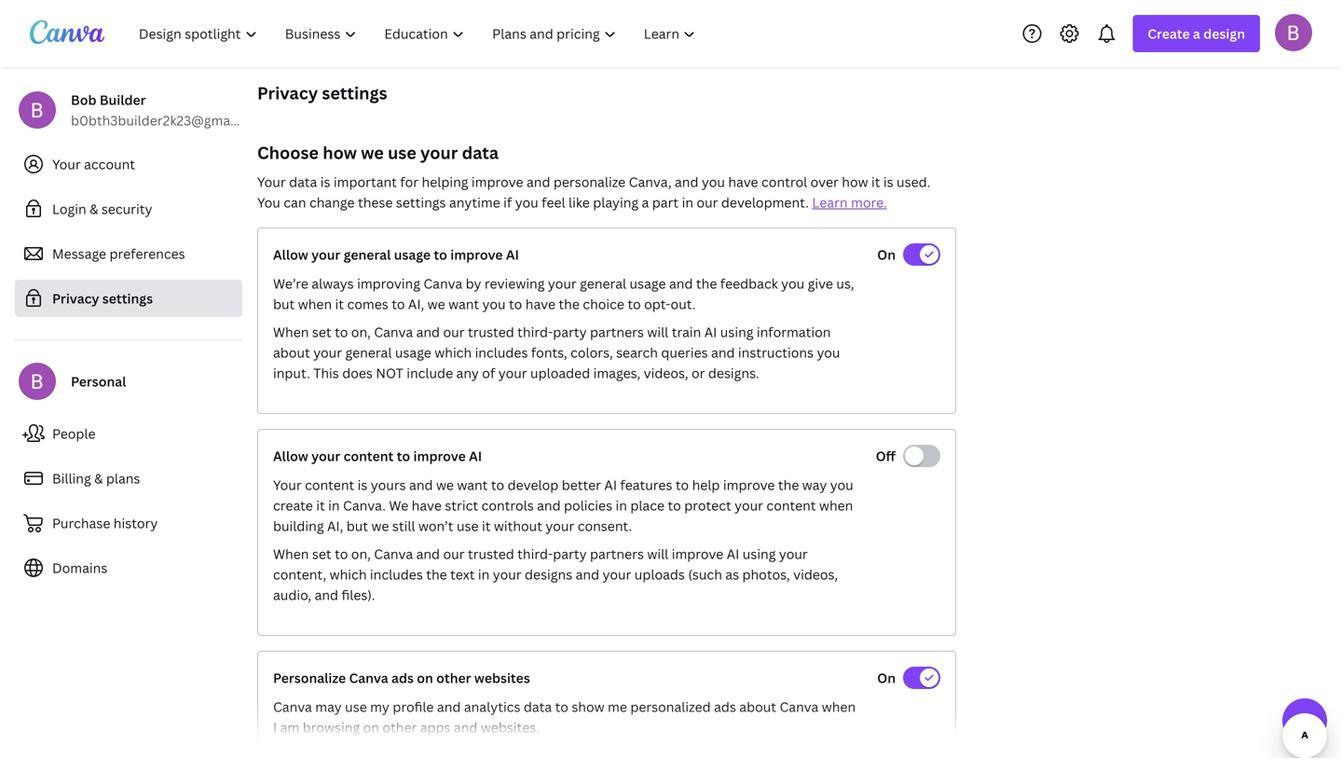 Task type: describe. For each thing, give the bounding box(es) containing it.
your for choose how we use your data
[[257, 173, 286, 191]]

billing
[[52, 470, 91, 487]]

& for billing
[[94, 470, 103, 487]]

in left canva.
[[328, 497, 340, 514]]

you inside your content is yours and we want to develop better ai features to help improve the way you create it in canva. we have strict controls and policies in place to protect your content when building ai, but we still won't use it without your consent.
[[831, 476, 854, 494]]

learn
[[812, 193, 848, 211]]

using for information
[[721, 323, 754, 341]]

canva.
[[343, 497, 386, 514]]

browsing
[[303, 718, 360, 736]]

your up this
[[313, 344, 342, 361]]

feedback
[[721, 275, 778, 292]]

third- for your
[[518, 545, 553, 563]]

we
[[389, 497, 409, 514]]

development.
[[722, 193, 809, 211]]

plans
[[106, 470, 140, 487]]

and up feel
[[527, 173, 551, 191]]

for
[[400, 173, 419, 191]]

it inside your data is important for helping improve and personalize canva, and you have control over how it is used. you can change these settings anytime if you feel like playing a part in our development.
[[872, 173, 881, 191]]

b0bth3builder2k23@gmail.com
[[71, 111, 269, 129]]

websites
[[475, 669, 530, 687]]

helping
[[422, 173, 469, 191]]

ai up strict
[[469, 447, 482, 465]]

way
[[803, 476, 827, 494]]

photos,
[[743, 566, 790, 583]]

ai, inside your content is yours and we want to develop better ai features to help improve the way you create it in canva. we have strict controls and policies in place to protect your content when building ai, but we still won't use it without your consent.
[[327, 517, 343, 535]]

you left give
[[782, 275, 805, 292]]

to up yours
[[397, 447, 410, 465]]

it inside we're always improving canva by reviewing your general usage and the feedback you give us, but when it comes to ai, we want you to have the choice to opt-out.
[[335, 295, 344, 313]]

0 horizontal spatial settings
[[102, 290, 153, 307]]

data inside your data is important for helping improve and personalize canva, and you have control over how it is used. you can change these settings anytime if you feel like playing a part in our development.
[[289, 173, 317, 191]]

1 horizontal spatial privacy settings
[[257, 82, 387, 104]]

and up apps
[[437, 698, 461, 716]]

general inside we're always improving canva by reviewing your general usage and the feedback you give us, but when it comes to ai, we want you to have the choice to opt-out.
[[580, 275, 627, 292]]

purchase history link
[[15, 504, 242, 542]]

opt-
[[644, 295, 671, 313]]

design
[[1204, 25, 1246, 42]]

about inside when set to on, canva and our trusted third-party partners will train ai using information about your general usage which includes fonts, colors, search queries and instructions you input. this does not include any of your uploaded images, videos, or designs.
[[273, 344, 310, 361]]

you inside when set to on, canva and our trusted third-party partners will train ai using information about your general usage which includes fonts, colors, search queries and instructions you input. this does not include any of your uploaded images, videos, or designs.
[[817, 344, 841, 361]]

personalized
[[631, 698, 711, 716]]

if
[[504, 193, 512, 211]]

develop
[[508, 476, 559, 494]]

our for develop
[[443, 545, 465, 563]]

consent.
[[578, 517, 632, 535]]

to right place at the bottom of page
[[668, 497, 681, 514]]

images,
[[594, 364, 641, 382]]

policies
[[564, 497, 613, 514]]

create
[[1148, 25, 1191, 42]]

0 horizontal spatial privacy
[[52, 290, 99, 307]]

is for allow your content to improve ai
[[358, 476, 368, 494]]

have inside your content is yours and we want to develop better ai features to help improve the way you create it in canva. we have strict controls and policies in place to protect your content when building ai, but we still won't use it without your consent.
[[412, 497, 442, 514]]

want inside we're always improving canva by reviewing your general usage and the feedback you give us, but when it comes to ai, we want you to have the choice to opt-out.
[[449, 295, 479, 313]]

but inside your content is yours and we want to develop better ai features to help improve the way you create it in canva. we have strict controls and policies in place to protect your content when building ai, but we still won't use it without your consent.
[[347, 517, 368, 535]]

party for colors,
[[553, 323, 587, 341]]

partners for and
[[590, 545, 644, 563]]

your for allow your content to improve ai
[[273, 476, 302, 494]]

message preferences link
[[15, 235, 242, 272]]

personalize canva ads on other websites
[[273, 669, 530, 687]]

playing
[[593, 193, 639, 211]]

how inside your data is important for helping improve and personalize canva, and you have control over how it is used. you can change these settings anytime if you feel like playing a part in our development.
[[842, 173, 869, 191]]

people link
[[15, 415, 242, 452]]

to left help
[[676, 476, 689, 494]]

of
[[482, 364, 495, 382]]

your up helping
[[421, 141, 458, 164]]

to inside when set to on, canva and our trusted third-party partners will improve ai using your content, which includes the text in your designs and your uploads (such as photos, videos, audio, and files).
[[335, 545, 348, 563]]

0 vertical spatial data
[[462, 141, 499, 164]]

any
[[456, 364, 479, 382]]

and up designs.
[[711, 344, 735, 361]]

input.
[[273, 364, 310, 382]]

you up development. on the right top of the page
[[702, 173, 725, 191]]

used.
[[897, 173, 931, 191]]

account
[[84, 155, 135, 173]]

and right the designs in the left bottom of the page
[[576, 566, 600, 583]]

your left uploads
[[603, 566, 632, 583]]

to down improving
[[392, 295, 405, 313]]

your inside we're always improving canva by reviewing your general usage and the feedback you give us, but when it comes to ai, we want you to have the choice to opt-out.
[[548, 275, 577, 292]]

ai inside when set to on, canva and our trusted third-party partners will improve ai using your content, which includes the text in your designs and your uploads (such as photos, videos, audio, and files).
[[727, 545, 740, 563]]

your up create
[[312, 447, 341, 465]]

us,
[[837, 275, 855, 292]]

people
[[52, 425, 96, 442]]

your left the designs in the left bottom of the page
[[493, 566, 522, 583]]

anytime
[[449, 193, 500, 211]]

the inside when set to on, canva and our trusted third-party partners will improve ai using your content, which includes the text in your designs and your uploads (such as photos, videos, audio, and files).
[[426, 566, 447, 583]]

ai inside your content is yours and we want to develop better ai features to help improve the way you create it in canva. we have strict controls and policies in place to protect your content when building ai, but we still won't use it without your consent.
[[605, 476, 617, 494]]

privacy settings inside privacy settings link
[[52, 290, 153, 307]]

off
[[876, 447, 896, 465]]

1 horizontal spatial privacy
[[257, 82, 318, 104]]

to inside when set to on, canva and our trusted third-party partners will train ai using information about your general usage which includes fonts, colors, search queries and instructions you input. this does not include any of your uploaded images, videos, or designs.
[[335, 323, 348, 341]]

instructions
[[738, 344, 814, 361]]

i
[[273, 718, 277, 736]]

1 vertical spatial content
[[305, 476, 355, 494]]

may
[[315, 698, 342, 716]]

bob builder b0bth3builder2k23@gmail.com
[[71, 91, 269, 129]]

can
[[284, 193, 306, 211]]

create
[[273, 497, 313, 514]]

allow your content to improve ai
[[273, 447, 482, 465]]

canva inside when set to on, canva and our trusted third-party partners will improve ai using your content, which includes the text in your designs and your uploads (such as photos, videos, audio, and files).
[[374, 545, 413, 563]]

and left files).
[[315, 586, 339, 604]]

it down controls
[[482, 517, 491, 535]]

and up "part"
[[675, 173, 699, 191]]

0 vertical spatial general
[[344, 246, 391, 263]]

this
[[314, 364, 339, 382]]

still
[[392, 517, 415, 535]]

have inside your data is important for helping improve and personalize canva, and you have control over how it is used. you can change these settings anytime if you feel like playing a part in our development.
[[729, 173, 759, 191]]

as
[[726, 566, 740, 583]]

control
[[762, 173, 808, 191]]

& for login
[[90, 200, 98, 218]]

a inside your data is important for helping improve and personalize canva, and you have control over how it is used. you can change these settings anytime if you feel like playing a part in our development.
[[642, 193, 649, 211]]

create a design
[[1148, 25, 1246, 42]]

text
[[451, 566, 475, 583]]

and right yours
[[409, 476, 433, 494]]

in inside when set to on, canva and our trusted third-party partners will improve ai using your content, which includes the text in your designs and your uploads (such as photos, videos, audio, and files).
[[478, 566, 490, 583]]

designs.
[[709, 364, 760, 382]]

on, for includes
[[351, 545, 371, 563]]

over
[[811, 173, 839, 191]]

will for improve
[[647, 545, 669, 563]]

domains link
[[15, 549, 242, 587]]

feel
[[542, 193, 566, 211]]

trusted for in
[[468, 545, 515, 563]]

websites.
[[481, 718, 540, 736]]

message preferences
[[52, 245, 185, 262]]

features
[[621, 476, 673, 494]]

when inside canva may use my profile and analytics data to show me personalized ads about canva when i am browsing on other apps and websites.
[[822, 698, 856, 716]]

and right apps
[[454, 718, 478, 736]]

2 vertical spatial content
[[767, 497, 816, 514]]

strict
[[445, 497, 478, 514]]

other inside canva may use my profile and analytics data to show me personalized ads about canva when i am browsing on other apps and websites.
[[383, 718, 417, 736]]

we up the 'important'
[[361, 141, 384, 164]]

when set to on, canva and our trusted third-party partners will train ai using information about your general usage which includes fonts, colors, search queries and instructions you input. this does not include any of your uploaded images, videos, or designs.
[[273, 323, 841, 382]]

yours
[[371, 476, 406, 494]]

purchase history
[[52, 514, 158, 532]]

we up strict
[[436, 476, 454, 494]]

0 vertical spatial content
[[344, 447, 394, 465]]

your up photos, at the right of page
[[779, 545, 808, 563]]

and up include
[[416, 323, 440, 341]]

want inside your content is yours and we want to develop better ai features to help improve the way you create it in canva. we have strict controls and policies in place to protect your content when building ai, but we still won't use it without your consent.
[[457, 476, 488, 494]]

choice
[[583, 295, 625, 313]]

include
[[407, 364, 453, 382]]

our for usage
[[443, 323, 465, 341]]

ai, inside we're always improving canva by reviewing your general usage and the feedback you give us, but when it comes to ai, we want you to have the choice to opt-out.
[[408, 295, 425, 313]]

place
[[631, 497, 665, 514]]

login & security
[[52, 200, 152, 218]]

content,
[[273, 566, 327, 583]]

0 horizontal spatial how
[[323, 141, 357, 164]]

uploads
[[635, 566, 685, 583]]

information
[[757, 323, 831, 341]]

am
[[280, 718, 300, 736]]

important
[[334, 173, 397, 191]]

videos, inside when set to on, canva and our trusted third-party partners will improve ai using your content, which includes the text in your designs and your uploads (such as photos, videos, audio, and files).
[[794, 566, 838, 583]]

partners for search
[[590, 323, 644, 341]]

to inside canva may use my profile and analytics data to show me personalized ads about canva when i am browsing on other apps and websites.
[[555, 698, 569, 716]]

to down reviewing
[[509, 295, 522, 313]]

to up controls
[[491, 476, 505, 494]]

does
[[342, 364, 373, 382]]

controls
[[482, 497, 534, 514]]

when inside we're always improving canva by reviewing your general usage and the feedback you give us, but when it comes to ai, we want you to have the choice to opt-out.
[[298, 295, 332, 313]]

more.
[[851, 193, 887, 211]]

change
[[310, 193, 355, 211]]

0 vertical spatial use
[[388, 141, 417, 164]]

improve inside when set to on, canva and our trusted third-party partners will improve ai using your content, which includes the text in your designs and your uploads (such as photos, videos, audio, and files).
[[672, 545, 724, 563]]

on, for general
[[351, 323, 371, 341]]

choose how we use your data
[[257, 141, 499, 164]]

choose
[[257, 141, 319, 164]]

history
[[114, 514, 158, 532]]

your right protect
[[735, 497, 764, 514]]

on for personalize canva ads on other websites
[[878, 669, 896, 687]]

usage inside when set to on, canva and our trusted third-party partners will train ai using information about your general usage which includes fonts, colors, search queries and instructions you input. this does not include any of your uploaded images, videos, or designs.
[[395, 344, 432, 361]]



Task type: vqa. For each thing, say whether or not it's contained in the screenshot.
a
yes



Task type: locate. For each thing, give the bounding box(es) containing it.
2 on from the top
[[878, 669, 896, 687]]

2 third- from the top
[[518, 545, 553, 563]]

0 horizontal spatial includes
[[370, 566, 423, 583]]

1 vertical spatial settings
[[396, 193, 446, 211]]

1 horizontal spatial which
[[435, 344, 472, 361]]

and inside we're always improving canva by reviewing your general usage and the feedback you give us, but when it comes to ai, we want you to have the choice to opt-out.
[[669, 275, 693, 292]]

0 vertical spatial when
[[273, 323, 309, 341]]

1 vertical spatial using
[[743, 545, 776, 563]]

a inside dropdown button
[[1194, 25, 1201, 42]]

1 vertical spatial videos,
[[794, 566, 838, 583]]

0 vertical spatial on
[[417, 669, 433, 687]]

0 vertical spatial have
[[729, 173, 759, 191]]

canva
[[424, 275, 463, 292], [374, 323, 413, 341], [374, 545, 413, 563], [349, 669, 389, 687], [273, 698, 312, 716], [780, 698, 819, 716]]

but
[[273, 295, 295, 313], [347, 517, 368, 535]]

1 vertical spatial set
[[312, 545, 332, 563]]

our inside when set to on, canva and our trusted third-party partners will train ai using information about your general usage which includes fonts, colors, search queries and instructions you input. this does not include any of your uploaded images, videos, or designs.
[[443, 323, 465, 341]]

1 vertical spatial &
[[94, 470, 103, 487]]

1 vertical spatial which
[[330, 566, 367, 583]]

and
[[527, 173, 551, 191], [675, 173, 699, 191], [669, 275, 693, 292], [416, 323, 440, 341], [711, 344, 735, 361], [409, 476, 433, 494], [537, 497, 561, 514], [416, 545, 440, 563], [576, 566, 600, 583], [315, 586, 339, 604], [437, 698, 461, 716], [454, 718, 478, 736]]

using inside when set to on, canva and our trusted third-party partners will train ai using information about your general usage which includes fonts, colors, search queries and instructions you input. this does not include any of your uploaded images, videos, or designs.
[[721, 323, 754, 341]]

set inside when set to on, canva and our trusted third-party partners will improve ai using your content, which includes the text in your designs and your uploads (such as photos, videos, audio, and files).
[[312, 545, 332, 563]]

train
[[672, 323, 702, 341]]

set up this
[[312, 323, 332, 341]]

the left choice
[[559, 295, 580, 313]]

will inside when set to on, canva and our trusted third-party partners will improve ai using your content, which includes the text in your designs and your uploads (such as photos, videos, audio, and files).
[[647, 545, 669, 563]]

our
[[697, 193, 718, 211], [443, 323, 465, 341], [443, 545, 465, 563]]

using up photos, at the right of page
[[743, 545, 776, 563]]

your right reviewing
[[548, 275, 577, 292]]

videos,
[[644, 364, 689, 382], [794, 566, 838, 583]]

includes
[[475, 344, 528, 361], [370, 566, 423, 583]]

third- inside when set to on, canva and our trusted third-party partners will improve ai using your content, which includes the text in your designs and your uploads (such as photos, videos, audio, and files).
[[518, 545, 553, 563]]

1 vertical spatial party
[[553, 545, 587, 563]]

party inside when set to on, canva and our trusted third-party partners will train ai using information about your general usage which includes fonts, colors, search queries and instructions you input. this does not include any of your uploaded images, videos, or designs.
[[553, 323, 587, 341]]

data inside canva may use my profile and analytics data to show me personalized ads about canva when i am browsing on other apps and websites.
[[524, 698, 552, 716]]

personal
[[71, 373, 126, 390]]

2 set from the top
[[312, 545, 332, 563]]

on, up files).
[[351, 545, 371, 563]]

data up the websites.
[[524, 698, 552, 716]]

trusted up text
[[468, 545, 515, 563]]

general up does at left
[[345, 344, 392, 361]]

2 allow from the top
[[273, 447, 308, 465]]

0 vertical spatial third-
[[518, 323, 553, 341]]

0 vertical spatial allow
[[273, 246, 308, 263]]

1 horizontal spatial data
[[462, 141, 499, 164]]

builder
[[100, 91, 146, 109]]

these
[[358, 193, 393, 211]]

your
[[52, 155, 81, 173], [257, 173, 286, 191], [273, 476, 302, 494]]

videos, right photos, at the right of page
[[794, 566, 838, 583]]

allow for allow your content to improve ai
[[273, 447, 308, 465]]

and up out.
[[669, 275, 693, 292]]

1 third- from the top
[[518, 323, 553, 341]]

ads inside canva may use my profile and analytics data to show me personalized ads about canva when i am browsing on other apps and websites.
[[714, 698, 737, 716]]

ai up reviewing
[[506, 246, 519, 263]]

the
[[696, 275, 717, 292], [559, 295, 580, 313], [779, 476, 799, 494], [426, 566, 447, 583]]

0 vertical spatial ads
[[392, 669, 414, 687]]

the left feedback
[[696, 275, 717, 292]]

your up you
[[257, 173, 286, 191]]

0 vertical spatial ai,
[[408, 295, 425, 313]]

content up canva.
[[305, 476, 355, 494]]

0 horizontal spatial about
[[273, 344, 310, 361]]

files).
[[342, 586, 375, 604]]

using inside when set to on, canva and our trusted third-party partners will improve ai using your content, which includes the text in your designs and your uploads (such as photos, videos, audio, and files).
[[743, 545, 776, 563]]

you right way
[[831, 476, 854, 494]]

to left opt-
[[628, 295, 641, 313]]

want down by
[[449, 295, 479, 313]]

0 horizontal spatial but
[[273, 295, 295, 313]]

1 vertical spatial ai,
[[327, 517, 343, 535]]

1 party from the top
[[553, 323, 587, 341]]

1 vertical spatial ads
[[714, 698, 737, 716]]

ai up as
[[727, 545, 740, 563]]

third- inside when set to on, canva and our trusted third-party partners will train ai using information about your general usage which includes fonts, colors, search queries and instructions you input. this does not include any of your uploaded images, videos, or designs.
[[518, 323, 553, 341]]

0 horizontal spatial videos,
[[644, 364, 689, 382]]

improve up strict
[[414, 447, 466, 465]]

improve inside your content is yours and we want to develop better ai features to help improve the way you create it in canva. we have strict controls and policies in place to protect your content when building ai, but we still won't use it without your consent.
[[723, 476, 775, 494]]

always
[[312, 275, 354, 292]]

2 when from the top
[[273, 545, 309, 563]]

1 vertical spatial partners
[[590, 545, 644, 563]]

2 horizontal spatial data
[[524, 698, 552, 716]]

improve inside your data is important for helping improve and personalize canva, and you have control over how it is used. you can change these settings anytime if you feel like playing a part in our development.
[[472, 173, 524, 191]]

trusted inside when set to on, canva and our trusted third-party partners will train ai using information about your general usage which includes fonts, colors, search queries and instructions you input. this does not include any of your uploaded images, videos, or designs.
[[468, 323, 515, 341]]

set up content,
[[312, 545, 332, 563]]

1 horizontal spatial settings
[[322, 82, 387, 104]]

have down reviewing
[[526, 295, 556, 313]]

0 vertical spatial about
[[273, 344, 310, 361]]

our up any
[[443, 323, 465, 341]]

not
[[376, 364, 404, 382]]

2 on, from the top
[[351, 545, 371, 563]]

we're always improving canva by reviewing your general usage and the feedback you give us, but when it comes to ai, we want you to have the choice to opt-out.
[[273, 275, 855, 313]]

when for when set to on, canva and our trusted third-party partners will train ai using information about your general usage which includes fonts, colors, search queries and instructions you input. this does not include any of your uploaded images, videos, or designs.
[[273, 323, 309, 341]]

your up always
[[312, 246, 341, 263]]

1 trusted from the top
[[468, 323, 515, 341]]

1 when from the top
[[273, 323, 309, 341]]

your account link
[[15, 145, 242, 183]]

2 trusted from the top
[[468, 545, 515, 563]]

2 partners from the top
[[590, 545, 644, 563]]

0 horizontal spatial other
[[383, 718, 417, 736]]

it down always
[[335, 295, 344, 313]]

allow for allow your general usage to improve ai
[[273, 246, 308, 263]]

bob builder image
[[1276, 14, 1313, 51]]

login & security link
[[15, 190, 242, 228]]

on inside canva may use my profile and analytics data to show me personalized ads about canva when i am browsing on other apps and websites.
[[363, 718, 379, 736]]

videos, down queries at top
[[644, 364, 689, 382]]

0 horizontal spatial privacy settings
[[52, 290, 153, 307]]

queries
[[661, 344, 708, 361]]

allow up create
[[273, 447, 308, 465]]

0 vertical spatial usage
[[394, 246, 431, 263]]

set for which
[[312, 545, 332, 563]]

0 horizontal spatial a
[[642, 193, 649, 211]]

ads up profile
[[392, 669, 414, 687]]

top level navigation element
[[127, 15, 712, 52]]

content
[[344, 447, 394, 465], [305, 476, 355, 494], [767, 497, 816, 514]]

ads
[[392, 669, 414, 687], [714, 698, 737, 716]]

to left show
[[555, 698, 569, 716]]

purchase
[[52, 514, 110, 532]]

canva may use my profile and analytics data to show me personalized ads about canva when i am browsing on other apps and websites.
[[273, 698, 856, 736]]

about up the input.
[[273, 344, 310, 361]]

your up create
[[273, 476, 302, 494]]

includes inside when set to on, canva and our trusted third-party partners will train ai using information about your general usage which includes fonts, colors, search queries and instructions you input. this does not include any of your uploaded images, videos, or designs.
[[475, 344, 528, 361]]

partners inside when set to on, canva and our trusted third-party partners will improve ai using your content, which includes the text in your designs and your uploads (such as photos, videos, audio, and files).
[[590, 545, 644, 563]]

data up can on the left top of page
[[289, 173, 317, 191]]

1 vertical spatial on
[[363, 718, 379, 736]]

1 allow from the top
[[273, 246, 308, 263]]

but down canva.
[[347, 517, 368, 535]]

we down allow your general usage to improve ai
[[428, 295, 445, 313]]

which up any
[[435, 344, 472, 361]]

settings down for at the top of page
[[396, 193, 446, 211]]

1 vertical spatial have
[[526, 295, 556, 313]]

1 vertical spatial about
[[740, 698, 777, 716]]

0 vertical spatial want
[[449, 295, 479, 313]]

we
[[361, 141, 384, 164], [428, 295, 445, 313], [436, 476, 454, 494], [372, 517, 389, 535]]

you
[[257, 193, 281, 211]]

your left account
[[52, 155, 81, 173]]

partners
[[590, 323, 644, 341], [590, 545, 644, 563]]

your right "of"
[[499, 364, 527, 382]]

login
[[52, 200, 86, 218]]

to down helping
[[434, 246, 447, 263]]

party for designs
[[553, 545, 587, 563]]

1 horizontal spatial use
[[388, 141, 417, 164]]

it
[[872, 173, 881, 191], [335, 295, 344, 313], [316, 497, 325, 514], [482, 517, 491, 535]]

1 vertical spatial but
[[347, 517, 368, 535]]

your inside your data is important for helping improve and personalize canva, and you have control over how it is used. you can change these settings anytime if you feel like playing a part in our development.
[[257, 173, 286, 191]]

0 vertical spatial but
[[273, 295, 295, 313]]

about inside canva may use my profile and analytics data to show me personalized ads about canva when i am browsing on other apps and websites.
[[740, 698, 777, 716]]

ai
[[506, 246, 519, 263], [705, 323, 717, 341], [469, 447, 482, 465], [605, 476, 617, 494], [727, 545, 740, 563]]

when
[[298, 295, 332, 313], [820, 497, 854, 514], [822, 698, 856, 716]]

1 horizontal spatial other
[[437, 669, 471, 687]]

1 set from the top
[[312, 323, 332, 341]]

2 will from the top
[[647, 545, 669, 563]]

give
[[808, 275, 834, 292]]

set for your
[[312, 323, 332, 341]]

settings inside your data is important for helping improve and personalize canva, and you have control over how it is used. you can change these settings anytime if you feel like playing a part in our development.
[[396, 193, 446, 211]]

we left still
[[372, 517, 389, 535]]

comes
[[347, 295, 389, 313]]

0 vertical spatial includes
[[475, 344, 528, 361]]

2 vertical spatial when
[[822, 698, 856, 716]]

on for allow your general usage to improve ai
[[878, 246, 896, 263]]

won't
[[419, 517, 454, 535]]

me
[[608, 698, 627, 716]]

our inside your data is important for helping improve and personalize canva, and you have control over how it is used. you can change these settings anytime if you feel like playing a part in our development.
[[697, 193, 718, 211]]

show
[[572, 698, 605, 716]]

building
[[273, 517, 324, 535]]

when inside when set to on, canva and our trusted third-party partners will train ai using information about your general usage which includes fonts, colors, search queries and instructions you input. this does not include any of your uploaded images, videos, or designs.
[[273, 323, 309, 341]]

message
[[52, 245, 106, 262]]

(such
[[688, 566, 723, 583]]

1 partners from the top
[[590, 323, 644, 341]]

a left design
[[1194, 25, 1201, 42]]

privacy settings link
[[15, 280, 242, 317]]

improving
[[357, 275, 421, 292]]

2 party from the top
[[553, 545, 587, 563]]

0 horizontal spatial use
[[345, 698, 367, 716]]

colors,
[[571, 344, 613, 361]]

2 vertical spatial our
[[443, 545, 465, 563]]

0 vertical spatial trusted
[[468, 323, 515, 341]]

out.
[[671, 295, 696, 313]]

other up analytics
[[437, 669, 471, 687]]

1 horizontal spatial how
[[842, 173, 869, 191]]

it right create
[[316, 497, 325, 514]]

1 horizontal spatial ads
[[714, 698, 737, 716]]

1 vertical spatial allow
[[273, 447, 308, 465]]

but down we're
[[273, 295, 295, 313]]

when for when set to on, canva and our trusted third-party partners will improve ai using your content, which includes the text in your designs and your uploads (such as photos, videos, audio, and files).
[[273, 545, 309, 563]]

how up the 'important'
[[323, 141, 357, 164]]

your account
[[52, 155, 135, 173]]

your inside your account link
[[52, 155, 81, 173]]

2 horizontal spatial is
[[884, 173, 894, 191]]

1 horizontal spatial ai,
[[408, 295, 425, 313]]

set inside when set to on, canva and our trusted third-party partners will train ai using information about your general usage which includes fonts, colors, search queries and instructions you input. this does not include any of your uploaded images, videos, or designs.
[[312, 323, 332, 341]]

you down reviewing
[[483, 295, 506, 313]]

uploaded
[[531, 364, 590, 382]]

our inside when set to on, canva and our trusted third-party partners will improve ai using your content, which includes the text in your designs and your uploads (such as photos, videos, audio, and files).
[[443, 545, 465, 563]]

0 vertical spatial on,
[[351, 323, 371, 341]]

and down won't on the left
[[416, 545, 440, 563]]

trusted
[[468, 323, 515, 341], [468, 545, 515, 563]]

is up canva.
[[358, 476, 368, 494]]

ads right personalized
[[714, 698, 737, 716]]

but inside we're always improving canva by reviewing your general usage and the feedback you give us, but when it comes to ai, we want you to have the choice to opt-out.
[[273, 295, 295, 313]]

you right if
[[515, 193, 539, 211]]

0 horizontal spatial ads
[[392, 669, 414, 687]]

my
[[370, 698, 390, 716]]

includes inside when set to on, canva and our trusted third-party partners will improve ai using your content, which includes the text in your designs and your uploads (such as photos, videos, audio, and files).
[[370, 566, 423, 583]]

using
[[721, 323, 754, 341], [743, 545, 776, 563]]

content down way
[[767, 497, 816, 514]]

in inside your data is important for helping improve and personalize canva, and you have control over how it is used. you can change these settings anytime if you feel like playing a part in our development.
[[682, 193, 694, 211]]

like
[[569, 193, 590, 211]]

in right text
[[478, 566, 490, 583]]

canva inside when set to on, canva and our trusted third-party partners will train ai using information about your general usage which includes fonts, colors, search queries and instructions you input. this does not include any of your uploaded images, videos, or designs.
[[374, 323, 413, 341]]

0 vertical spatial privacy
[[257, 82, 318, 104]]

want
[[449, 295, 479, 313], [457, 476, 488, 494]]

party up the designs in the left bottom of the page
[[553, 545, 587, 563]]

about right personalized
[[740, 698, 777, 716]]

0 vertical spatial our
[[697, 193, 718, 211]]

1 horizontal spatial includes
[[475, 344, 528, 361]]

1 vertical spatial third-
[[518, 545, 553, 563]]

other down profile
[[383, 718, 417, 736]]

in right "part"
[[682, 193, 694, 211]]

a
[[1194, 25, 1201, 42], [642, 193, 649, 211]]

the left text
[[426, 566, 447, 583]]

1 horizontal spatial have
[[526, 295, 556, 313]]

to
[[434, 246, 447, 263], [392, 295, 405, 313], [509, 295, 522, 313], [628, 295, 641, 313], [335, 323, 348, 341], [397, 447, 410, 465], [491, 476, 505, 494], [676, 476, 689, 494], [668, 497, 681, 514], [335, 545, 348, 563], [555, 698, 569, 716]]

data up helping
[[462, 141, 499, 164]]

which inside when set to on, canva and our trusted third-party partners will improve ai using your content, which includes the text in your designs and your uploads (such as photos, videos, audio, and files).
[[330, 566, 367, 583]]

your content is yours and we want to develop better ai features to help improve the way you create it in canva. we have strict controls and policies in place to protect your content when building ai, but we still won't use it without your consent.
[[273, 476, 854, 535]]

1 vertical spatial how
[[842, 173, 869, 191]]

billing & plans link
[[15, 460, 242, 497]]

1 on, from the top
[[351, 323, 371, 341]]

1 vertical spatial other
[[383, 718, 417, 736]]

1 vertical spatial data
[[289, 173, 317, 191]]

in
[[682, 193, 694, 211], [328, 497, 340, 514], [616, 497, 627, 514], [478, 566, 490, 583]]

1 horizontal spatial on
[[417, 669, 433, 687]]

have up development. on the right top of the page
[[729, 173, 759, 191]]

will inside when set to on, canva and our trusted third-party partners will train ai using information about your general usage which includes fonts, colors, search queries and instructions you input. this does not include any of your uploaded images, videos, or designs.
[[647, 323, 669, 341]]

your inside your content is yours and we want to develop better ai features to help improve the way you create it in canva. we have strict controls and policies in place to protect your content when building ai, but we still won't use it without your consent.
[[273, 476, 302, 494]]

0 vertical spatial privacy settings
[[257, 82, 387, 104]]

privacy up choose
[[257, 82, 318, 104]]

using for your
[[743, 545, 776, 563]]

1 vertical spatial general
[[580, 275, 627, 292]]

have
[[729, 173, 759, 191], [526, 295, 556, 313], [412, 497, 442, 514]]

trusted for includes
[[468, 323, 515, 341]]

party inside when set to on, canva and our trusted third-party partners will improve ai using your content, which includes the text in your designs and your uploads (such as photos, videos, audio, and files).
[[553, 545, 587, 563]]

and down develop on the left bottom of page
[[537, 497, 561, 514]]

protect
[[685, 497, 732, 514]]

use inside your content is yours and we want to develop better ai features to help improve the way you create it in canva. we have strict controls and policies in place to protect your content when building ai, but we still won't use it without your consent.
[[457, 517, 479, 535]]

use inside canva may use my profile and analytics data to show me personalized ads about canva when i am browsing on other apps and websites.
[[345, 698, 367, 716]]

1 vertical spatial includes
[[370, 566, 423, 583]]

1 vertical spatial on
[[878, 669, 896, 687]]

partners inside when set to on, canva and our trusted third-party partners will train ai using information about your general usage which includes fonts, colors, search queries and instructions you input. this does not include any of your uploaded images, videos, or designs.
[[590, 323, 644, 341]]

1 horizontal spatial about
[[740, 698, 777, 716]]

ai right train
[[705, 323, 717, 341]]

0 vertical spatial will
[[647, 323, 669, 341]]

2 horizontal spatial settings
[[396, 193, 446, 211]]

1 horizontal spatial videos,
[[794, 566, 838, 583]]

2 vertical spatial data
[[524, 698, 552, 716]]

a left "part"
[[642, 193, 649, 211]]

0 horizontal spatial have
[[412, 497, 442, 514]]

0 vertical spatial &
[[90, 200, 98, 218]]

2 vertical spatial settings
[[102, 290, 153, 307]]

0 vertical spatial settings
[[322, 82, 387, 104]]

& left plans
[[94, 470, 103, 487]]

ai right better
[[605, 476, 617, 494]]

is inside your content is yours and we want to develop better ai features to help improve the way you create it in canva. we have strict controls and policies in place to protect your content when building ai, but we still won't use it without your consent.
[[358, 476, 368, 494]]

settings down message preferences link
[[102, 290, 153, 307]]

privacy down message
[[52, 290, 99, 307]]

0 vertical spatial on
[[878, 246, 896, 263]]

have inside we're always improving canva by reviewing your general usage and the feedback you give us, but when it comes to ai, we want you to have the choice to opt-out.
[[526, 295, 556, 313]]

1 vertical spatial a
[[642, 193, 649, 211]]

ai, down canva.
[[327, 517, 343, 535]]

when set to on, canva and our trusted third-party partners will improve ai using your content, which includes the text in your designs and your uploads (such as photos, videos, audio, and files).
[[273, 545, 838, 604]]

which inside when set to on, canva and our trusted third-party partners will train ai using information about your general usage which includes fonts, colors, search queries and instructions you input. this does not include any of your uploaded images, videos, or designs.
[[435, 344, 472, 361]]

canva inside we're always improving canva by reviewing your general usage and the feedback you give us, but when it comes to ai, we want you to have the choice to opt-out.
[[424, 275, 463, 292]]

2 vertical spatial have
[[412, 497, 442, 514]]

general
[[344, 246, 391, 263], [580, 275, 627, 292], [345, 344, 392, 361]]

partners down consent.
[[590, 545, 644, 563]]

on, inside when set to on, canva and our trusted third-party partners will train ai using information about your general usage which includes fonts, colors, search queries and instructions you input. this does not include any of your uploaded images, videos, or designs.
[[351, 323, 371, 341]]

ai inside when set to on, canva and our trusted third-party partners will train ai using information about your general usage which includes fonts, colors, search queries and instructions you input. this does not include any of your uploaded images, videos, or designs.
[[705, 323, 717, 341]]

1 vertical spatial on,
[[351, 545, 371, 563]]

in left place at the bottom of page
[[616, 497, 627, 514]]

your data is important for helping improve and personalize canva, and you have control over how it is used. you can change these settings anytime if you feel like playing a part in our development.
[[257, 173, 931, 211]]

0 vertical spatial set
[[312, 323, 332, 341]]

to up files).
[[335, 545, 348, 563]]

how up learn more.
[[842, 173, 869, 191]]

billing & plans
[[52, 470, 140, 487]]

general inside when set to on, canva and our trusted third-party partners will train ai using information about your general usage which includes fonts, colors, search queries and instructions you input. this does not include any of your uploaded images, videos, or designs.
[[345, 344, 392, 361]]

is for choose how we use your data
[[321, 173, 331, 191]]

2 vertical spatial general
[[345, 344, 392, 361]]

third- for fonts,
[[518, 323, 553, 341]]

we inside we're always improving canva by reviewing your general usage and the feedback you give us, but when it comes to ai, we want you to have the choice to opt-out.
[[428, 295, 445, 313]]

usage inside we're always improving canva by reviewing your general usage and the feedback you give us, but when it comes to ai, we want you to have the choice to opt-out.
[[630, 275, 666, 292]]

& right login
[[90, 200, 98, 218]]

learn more.
[[812, 193, 887, 211]]

settings up choose how we use your data on the top
[[322, 82, 387, 104]]

on
[[878, 246, 896, 263], [878, 669, 896, 687]]

1 vertical spatial use
[[457, 517, 479, 535]]

part
[[653, 193, 679, 211]]

your down policies
[[546, 517, 575, 535]]

audio,
[[273, 586, 312, 604]]

trusted up "of"
[[468, 323, 515, 341]]

partners up 'search'
[[590, 323, 644, 341]]

which
[[435, 344, 472, 361], [330, 566, 367, 583]]

when
[[273, 323, 309, 341], [273, 545, 309, 563]]

1 horizontal spatial a
[[1194, 25, 1201, 42]]

the inside your content is yours and we want to develop better ai features to help improve the way you create it in canva. we have strict controls and policies in place to protect your content when building ai, but we still won't use it without your consent.
[[779, 476, 799, 494]]

on up profile
[[417, 669, 433, 687]]

1 vertical spatial trusted
[[468, 545, 515, 563]]

general up improving
[[344, 246, 391, 263]]

1 will from the top
[[647, 323, 669, 341]]

want up strict
[[457, 476, 488, 494]]

0 vertical spatial other
[[437, 669, 471, 687]]

will for train
[[647, 323, 669, 341]]

the left way
[[779, 476, 799, 494]]

1 vertical spatial want
[[457, 476, 488, 494]]

2 horizontal spatial have
[[729, 173, 759, 191]]

on, inside when set to on, canva and our trusted third-party partners will improve ai using your content, which includes the text in your designs and your uploads (such as photos, videos, audio, and files).
[[351, 545, 371, 563]]

0 horizontal spatial ai,
[[327, 517, 343, 535]]

1 horizontal spatial is
[[358, 476, 368, 494]]

videos, inside when set to on, canva and our trusted third-party partners will train ai using information about your general usage which includes fonts, colors, search queries and instructions you input. this does not include any of your uploaded images, videos, or designs.
[[644, 364, 689, 382]]

our right "part"
[[697, 193, 718, 211]]

preferences
[[110, 245, 185, 262]]

to down comes
[[335, 323, 348, 341]]

how
[[323, 141, 357, 164], [842, 173, 869, 191]]

0 vertical spatial partners
[[590, 323, 644, 341]]

we're
[[273, 275, 309, 292]]

when inside when set to on, canva and our trusted third-party partners will improve ai using your content, which includes the text in your designs and your uploads (such as photos, videos, audio, and files).
[[273, 545, 309, 563]]

better
[[562, 476, 601, 494]]

0 horizontal spatial is
[[321, 173, 331, 191]]

improve up by
[[451, 246, 503, 263]]

on,
[[351, 323, 371, 341], [351, 545, 371, 563]]

or
[[692, 364, 705, 382]]

analytics
[[464, 698, 521, 716]]

is up change
[[321, 173, 331, 191]]

trusted inside when set to on, canva and our trusted third-party partners will improve ai using your content, which includes the text in your designs and your uploads (such as photos, videos, audio, and files).
[[468, 545, 515, 563]]

0 vertical spatial party
[[553, 323, 587, 341]]

& inside 'link'
[[94, 470, 103, 487]]

1 on from the top
[[878, 246, 896, 263]]

when inside your content is yours and we want to develop better ai features to help improve the way you create it in canva. we have strict controls and policies in place to protect your content when building ai, but we still won't use it without your consent.
[[820, 497, 854, 514]]

2 vertical spatial usage
[[395, 344, 432, 361]]



